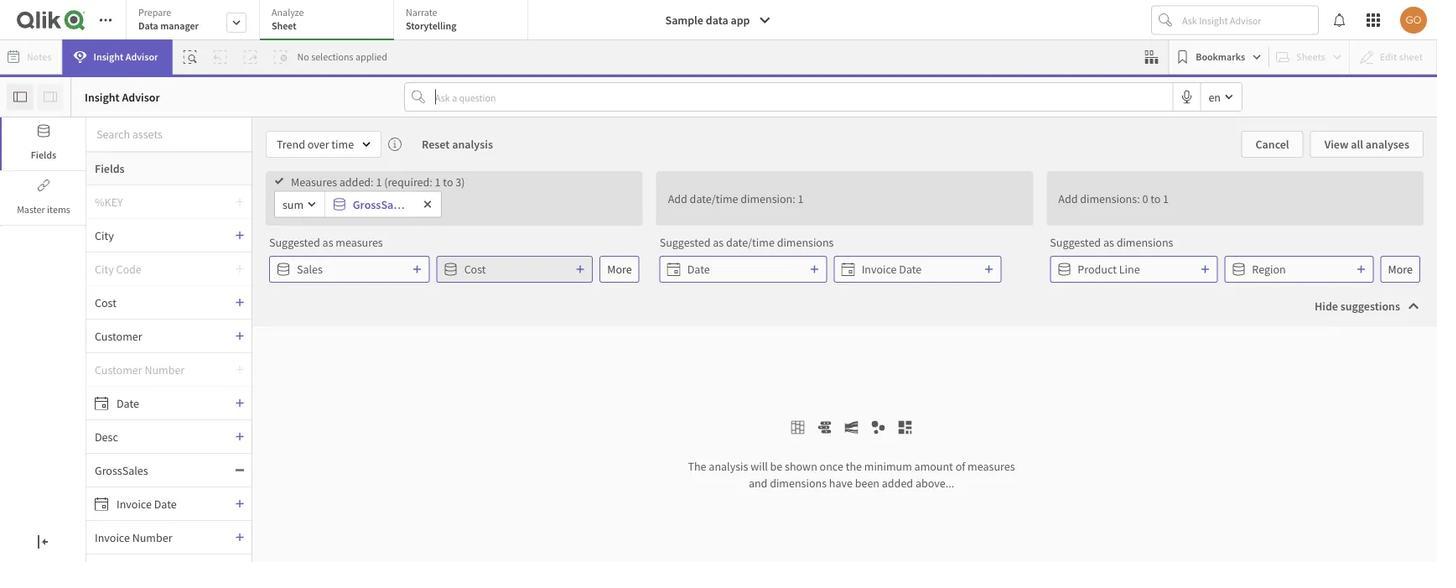 Task type: vqa. For each thing, say whether or not it's contained in the screenshot.
the You do not have any alerts yet Create an alert to get notified about important changes in the data. To create an alert, right-click on any chart in your app, and select 'Create alert'.
no



Task type: describe. For each thing, give the bounding box(es) containing it.
grosssales inside button
[[353, 197, 408, 212]]

0
[[1143, 191, 1149, 206]]

build
[[989, 407, 1014, 422]]

dimensions up product line button
[[1117, 235, 1174, 250]]

sum
[[283, 197, 304, 212]]

sheet
[[272, 19, 297, 32]]

more button for cost
[[600, 256, 640, 283]]

to right adding
[[852, 155, 870, 180]]

to left get
[[675, 155, 692, 180]]

measures
[[291, 174, 337, 189]]

choose an option below to get started adding to this sheet...
[[468, 155, 970, 180]]

insights
[[666, 430, 704, 445]]

line
[[1120, 262, 1141, 277]]

cancel
[[1256, 137, 1290, 152]]

menu inside choose an option below to get started adding to this sheet... application
[[86, 185, 252, 561]]

the
[[846, 458, 862, 474]]

deselect field image
[[423, 199, 433, 209]]

analyses
[[1366, 137, 1410, 152]]

smart search image
[[183, 50, 197, 64]]

your
[[897, 430, 919, 445]]

en button
[[1202, 83, 1242, 111]]

narrate storytelling
[[406, 6, 457, 32]]

hide
[[1315, 299, 1339, 314]]

1 master items button from the left
[[0, 172, 86, 225]]

and inside to start creating visualizations and build your new sheet.
[[968, 407, 987, 422]]

invoice inside "menu item"
[[117, 496, 152, 511]]

cost inside "menu item"
[[95, 295, 117, 310]]

sales button
[[269, 256, 430, 283]]

any
[[776, 405, 795, 420]]

0 horizontal spatial fields
[[31, 148, 56, 161]]

grosssales menu item
[[86, 454, 252, 487]]

amount
[[915, 458, 954, 474]]

hide suggestions button
[[1302, 293, 1431, 320]]

product
[[1078, 262, 1117, 277]]

new
[[921, 430, 942, 445]]

1 horizontal spatial invoice date
[[862, 262, 922, 277]]

cancel button
[[1242, 131, 1304, 158]]

city
[[95, 228, 114, 243]]

sheet...
[[909, 155, 970, 180]]

1 horizontal spatial fields
[[95, 161, 125, 176]]

as for measures
[[323, 235, 333, 250]]

region
[[1253, 262, 1287, 277]]

measures added: 1 (required: 1 to 3)
[[291, 174, 465, 189]]

cost button inside "menu item"
[[86, 295, 235, 310]]

Ask a question text field
[[432, 83, 1173, 110]]

0 vertical spatial date/time
[[690, 191, 739, 206]]

sample
[[666, 13, 704, 28]]

shown
[[785, 458, 818, 474]]

the
[[688, 458, 707, 474]]

advisor inside insight advisor dropdown button
[[126, 50, 158, 63]]

suggested for product line
[[1051, 235, 1102, 250]]

region button
[[1225, 256, 1375, 283]]

storytelling
[[406, 19, 457, 32]]

view all analyses
[[1325, 137, 1410, 152]]

Ask Insight Advisor text field
[[1180, 7, 1319, 34]]

prepare data manager
[[138, 6, 199, 32]]

more for cost
[[608, 262, 632, 277]]

been
[[855, 475, 880, 490]]

selections tool image
[[1145, 50, 1159, 64]]

adding
[[790, 155, 848, 180]]

reset
[[422, 137, 450, 152]]

dimensions down dimension:
[[777, 235, 834, 250]]

date inside button
[[688, 262, 710, 277]]

have
[[830, 475, 853, 490]]

invoice number button
[[86, 530, 235, 545]]

1 horizontal spatial this
[[874, 155, 905, 180]]

add date/time dimension: 1
[[668, 191, 804, 206]]

.
[[771, 405, 774, 420]]

trend over time button
[[266, 131, 382, 158]]

app
[[731, 13, 750, 28]]

selections
[[311, 50, 354, 63]]

no selections applied
[[297, 50, 388, 63]]

product line button
[[1051, 256, 1218, 283]]

to left 3)
[[443, 174, 453, 189]]

1 vertical spatial insight
[[85, 89, 120, 104]]

sales
[[297, 262, 323, 277]]

gary orlando image
[[1401, 7, 1428, 34]]

be inside the analysis will be shown once the minimum amount of measures and dimensions have been added above...
[[771, 458, 783, 474]]

as for dimensions
[[1104, 235, 1115, 250]]

invoice number menu item
[[86, 521, 252, 555]]

1 horizontal spatial cost button
[[437, 256, 593, 283]]

trend
[[277, 137, 305, 152]]

once
[[820, 458, 844, 474]]

manager
[[160, 19, 199, 32]]

product line
[[1078, 262, 1141, 277]]

desc
[[95, 429, 118, 444]]

the analysis will be shown once the minimum amount of measures and dimensions have been added above...
[[688, 458, 1016, 490]]

hide suggestions
[[1315, 299, 1401, 314]]

saved
[[741, 430, 770, 445]]

reset analysis
[[422, 137, 493, 152]]

analysis for the
[[709, 458, 749, 474]]

suggested as measures
[[269, 235, 383, 250]]

1 right dimension:
[[798, 191, 804, 206]]

to inside '. any found insights can be saved to this sheet.'
[[772, 430, 783, 445]]

2 master items button from the left
[[2, 172, 86, 225]]

added
[[882, 475, 914, 490]]

number
[[132, 530, 172, 545]]

0 vertical spatial measures
[[336, 235, 383, 250]]

narrate
[[406, 6, 438, 19]]

of
[[956, 458, 966, 474]]

0 vertical spatial cost
[[464, 262, 486, 277]]

1 right added: at the left top
[[376, 174, 382, 189]]

insight inside dropdown button
[[94, 50, 124, 63]]

will
[[751, 458, 768, 474]]

suggested for date
[[660, 235, 711, 250]]

add for add date/time dimension: 1
[[668, 191, 688, 206]]

choose an option below to get started adding to this sheet... application
[[0, 0, 1438, 562]]

date inside menu item
[[117, 396, 139, 411]]

desc menu item
[[86, 420, 252, 454]]

view all analyses button
[[1311, 131, 1425, 158]]



Task type: locate. For each thing, give the bounding box(es) containing it.
1 horizontal spatial sheet.
[[944, 430, 974, 445]]

measures inside the analysis will be shown once the minimum amount of measures and dimensions have been added above...
[[968, 458, 1016, 474]]

1 vertical spatial cost button
[[86, 295, 235, 310]]

1 add from the left
[[668, 191, 688, 206]]

1 vertical spatial invoice date button
[[86, 496, 235, 511]]

grosssales button inside menu item
[[86, 463, 235, 478]]

1 horizontal spatial grosssales button
[[326, 192, 414, 217]]

insight advisor down data
[[94, 50, 158, 63]]

be right will
[[771, 458, 783, 474]]

desc button
[[86, 429, 235, 444]]

1 horizontal spatial more
[[1389, 262, 1414, 277]]

1 more from the left
[[608, 262, 632, 277]]

hide assets image
[[13, 90, 27, 104]]

and inside the analysis will be shown once the minimum amount of measures and dimensions have been added above...
[[749, 475, 768, 490]]

date button up desc "button"
[[86, 396, 235, 411]]

measures
[[336, 235, 383, 250], [968, 458, 1016, 474]]

to left start
[[974, 382, 984, 397]]

this left sheet...
[[874, 155, 905, 180]]

to right 0
[[1151, 191, 1161, 206]]

2 vertical spatial invoice
[[95, 530, 130, 545]]

1 horizontal spatial suggested
[[660, 235, 711, 250]]

and left build
[[968, 407, 987, 422]]

3)
[[456, 174, 465, 189]]

invoice inside menu item
[[95, 530, 130, 545]]

0 horizontal spatial cost button
[[86, 295, 235, 310]]

0 vertical spatial be
[[727, 430, 739, 445]]

1 vertical spatial invoice
[[117, 496, 152, 511]]

2 horizontal spatial as
[[1104, 235, 1115, 250]]

grosssales down measures added: 1 (required: 1 to 3)
[[353, 197, 408, 212]]

tab list containing prepare
[[126, 0, 534, 42]]

date button inside date menu item
[[86, 396, 235, 411]]

start
[[986, 382, 1009, 397]]

1 horizontal spatial invoice date button
[[834, 256, 1002, 283]]

0 horizontal spatial grosssales button
[[86, 463, 235, 478]]

as down add date/time dimension: 1
[[713, 235, 724, 250]]

all
[[1352, 137, 1364, 152]]

0 horizontal spatial be
[[727, 430, 739, 445]]

insight advisor down insight advisor dropdown button
[[85, 89, 160, 104]]

choose
[[468, 155, 530, 180]]

1 horizontal spatial cost
[[464, 262, 486, 277]]

2 more from the left
[[1389, 262, 1414, 277]]

0 horizontal spatial invoice date
[[117, 496, 177, 511]]

customer menu item
[[86, 320, 252, 353]]

can
[[707, 430, 724, 445]]

city menu item
[[86, 219, 252, 253]]

0 horizontal spatial analysis
[[452, 137, 493, 152]]

grosssales button down measures added: 1 (required: 1 to 3)
[[326, 192, 414, 217]]

3 as from the left
[[1104, 235, 1115, 250]]

1 vertical spatial be
[[771, 458, 783, 474]]

1 vertical spatial cost
[[95, 295, 117, 310]]

1 vertical spatial insight advisor
[[85, 89, 160, 104]]

reset analysis button
[[409, 131, 507, 158]]

invoice date inside "menu item"
[[117, 496, 177, 511]]

sheet. right "new"
[[944, 430, 974, 445]]

1 vertical spatial measures
[[968, 458, 1016, 474]]

0 vertical spatial advisor
[[126, 50, 158, 63]]

added:
[[340, 174, 374, 189]]

customer button
[[86, 328, 235, 344]]

sheet. down can
[[704, 453, 734, 468]]

above...
[[916, 475, 955, 490]]

invoice number
[[95, 530, 172, 545]]

invoice date menu item
[[86, 487, 252, 521]]

add
[[668, 191, 688, 206], [1059, 191, 1078, 206]]

0 horizontal spatial more button
[[600, 256, 640, 283]]

0 horizontal spatial and
[[749, 475, 768, 490]]

suggestions
[[1341, 299, 1401, 314]]

trend over time
[[277, 137, 354, 152]]

started
[[727, 155, 786, 180]]

get
[[696, 155, 723, 180]]

analysis for reset
[[452, 137, 493, 152]]

more
[[608, 262, 632, 277], [1389, 262, 1414, 277]]

data
[[706, 13, 729, 28]]

1 suggested from the left
[[269, 235, 320, 250]]

0 vertical spatial invoice
[[862, 262, 897, 277]]

be inside '. any found insights can be saved to this sheet.'
[[727, 430, 739, 445]]

grosssales button
[[326, 192, 414, 217], [86, 463, 235, 478]]

2 more button from the left
[[1381, 256, 1421, 283]]

0 horizontal spatial sheet.
[[704, 453, 734, 468]]

cost button
[[437, 256, 593, 283], [86, 295, 235, 310]]

1 vertical spatial this
[[785, 430, 803, 445]]

0 vertical spatial invoice date button
[[834, 256, 1002, 283]]

1 vertical spatial grosssales button
[[86, 463, 235, 478]]

to start creating visualizations and build your new sheet.
[[857, 382, 1014, 445]]

1 horizontal spatial more button
[[1381, 256, 1421, 283]]

0 horizontal spatial invoice date button
[[86, 496, 235, 511]]

dimension:
[[741, 191, 796, 206]]

0 horizontal spatial suggested
[[269, 235, 320, 250]]

add dimensions: 0 to 1
[[1059, 191, 1170, 206]]

date/time down choose an option below to get started adding to this sheet... on the top of the page
[[690, 191, 739, 206]]

1 left 3)
[[435, 174, 441, 189]]

1 horizontal spatial measures
[[968, 458, 1016, 474]]

date/time down add date/time dimension: 1
[[726, 235, 775, 250]]

this
[[874, 155, 905, 180], [785, 430, 803, 445]]

date button down the suggested as date/time dimensions at the top
[[660, 256, 828, 283]]

analysis up choose
[[452, 137, 493, 152]]

grosssales down the desc at the left of the page
[[95, 463, 148, 478]]

0 horizontal spatial this
[[785, 430, 803, 445]]

1 horizontal spatial be
[[771, 458, 783, 474]]

dimensions inside the analysis will be shown once the minimum amount of measures and dimensions have been added above...
[[770, 475, 827, 490]]

dimensions down shown
[[770, 475, 827, 490]]

analyze
[[272, 6, 304, 19]]

sample data app
[[666, 13, 750, 28]]

view
[[1325, 137, 1349, 152]]

2 add from the left
[[1059, 191, 1078, 206]]

analysis inside the analysis will be shown once the minimum amount of measures and dimensions have been added above...
[[709, 458, 749, 474]]

2 suggested from the left
[[660, 235, 711, 250]]

prepare
[[138, 6, 171, 19]]

add for add dimensions: 0 to 1
[[1059, 191, 1078, 206]]

visualizations
[[899, 407, 965, 422]]

0 vertical spatial cost button
[[437, 256, 593, 283]]

0 horizontal spatial more
[[608, 262, 632, 277]]

0 horizontal spatial add
[[668, 191, 688, 206]]

0 vertical spatial date button
[[660, 256, 828, 283]]

0 vertical spatial grosssales
[[353, 197, 408, 212]]

1
[[376, 174, 382, 189], [435, 174, 441, 189], [798, 191, 804, 206], [1164, 191, 1170, 206]]

1 more button from the left
[[600, 256, 640, 283]]

this inside '. any found insights can be saved to this sheet.'
[[785, 430, 803, 445]]

creating
[[857, 407, 897, 422]]

fields button
[[0, 117, 86, 170], [2, 117, 86, 170], [86, 152, 252, 185]]

1 vertical spatial invoice date
[[117, 496, 177, 511]]

en
[[1209, 89, 1222, 104]]

dimensions
[[777, 235, 834, 250], [1117, 235, 1174, 250], [770, 475, 827, 490]]

measures up "sales" button
[[336, 235, 383, 250]]

city button
[[86, 228, 235, 243]]

date button
[[660, 256, 828, 283], [86, 396, 235, 411]]

suggested down add date/time dimension: 1
[[660, 235, 711, 250]]

1 vertical spatial date button
[[86, 396, 235, 411]]

sample data app button
[[656, 7, 782, 34]]

0 vertical spatial grosssales button
[[326, 192, 414, 217]]

analyze sheet
[[272, 6, 304, 32]]

0 horizontal spatial grosssales
[[95, 463, 148, 478]]

menu
[[86, 185, 252, 561]]

1 horizontal spatial as
[[713, 235, 724, 250]]

dimensions:
[[1081, 191, 1141, 206]]

date inside "menu item"
[[154, 496, 177, 511]]

master items button
[[0, 172, 86, 225], [2, 172, 86, 225]]

suggested for sales
[[269, 235, 320, 250]]

as up product line
[[1104, 235, 1115, 250]]

1 horizontal spatial add
[[1059, 191, 1078, 206]]

suggested up sales
[[269, 235, 320, 250]]

to inside to start creating visualizations and build your new sheet.
[[974, 382, 984, 397]]

measures right of
[[968, 458, 1016, 474]]

grosssales button down desc "button"
[[86, 463, 235, 478]]

date menu item
[[86, 387, 252, 420]]

tab list
[[126, 0, 534, 42]]

bookmarks
[[1197, 50, 1246, 63]]

1 right 0
[[1164, 191, 1170, 206]]

1 horizontal spatial and
[[968, 407, 987, 422]]

1 vertical spatial and
[[749, 475, 768, 490]]

0 vertical spatial sheet.
[[944, 430, 974, 445]]

1 as from the left
[[323, 235, 333, 250]]

2 horizontal spatial suggested
[[1051, 235, 1102, 250]]

suggested as date/time dimensions
[[660, 235, 834, 250]]

1 vertical spatial analysis
[[709, 458, 749, 474]]

as up sales
[[323, 235, 333, 250]]

suggested
[[269, 235, 320, 250], [660, 235, 711, 250], [1051, 235, 1102, 250]]

cost menu item
[[86, 286, 252, 320]]

date/time
[[690, 191, 739, 206], [726, 235, 775, 250]]

time
[[332, 137, 354, 152]]

0 horizontal spatial measures
[[336, 235, 383, 250]]

1 horizontal spatial analysis
[[709, 458, 749, 474]]

analysis left will
[[709, 458, 749, 474]]

over
[[308, 137, 329, 152]]

as
[[323, 235, 333, 250], [713, 235, 724, 250], [1104, 235, 1115, 250]]

invoice date button
[[834, 256, 1002, 283], [86, 496, 235, 511]]

insight advisor inside dropdown button
[[94, 50, 158, 63]]

master
[[17, 203, 45, 216]]

menu containing city
[[86, 185, 252, 561]]

sheet. inside to start creating visualizations and build your new sheet.
[[944, 430, 974, 445]]

insight
[[94, 50, 124, 63], [85, 89, 120, 104]]

0 vertical spatial insight
[[94, 50, 124, 63]]

1 horizontal spatial grosssales
[[353, 197, 408, 212]]

suggested as dimensions
[[1051, 235, 1174, 250]]

add down below
[[668, 191, 688, 206]]

be right can
[[727, 430, 739, 445]]

more button for region
[[1381, 256, 1421, 283]]

0 horizontal spatial date button
[[86, 396, 235, 411]]

fields up city
[[95, 161, 125, 176]]

applied
[[356, 50, 388, 63]]

1 vertical spatial grosssales
[[95, 463, 148, 478]]

3 suggested from the left
[[1051, 235, 1102, 250]]

tab list inside choose an option below to get started adding to this sheet... application
[[126, 0, 534, 42]]

0 vertical spatial this
[[874, 155, 905, 180]]

this down any
[[785, 430, 803, 445]]

0 horizontal spatial cost
[[95, 295, 117, 310]]

advisor down insight advisor dropdown button
[[122, 89, 160, 104]]

1 vertical spatial sheet.
[[704, 453, 734, 468]]

add left dimensions:
[[1059, 191, 1078, 206]]

minimum
[[865, 458, 913, 474]]

data
[[138, 19, 158, 32]]

bookmarks button
[[1173, 44, 1266, 70]]

as for date/time
[[713, 235, 724, 250]]

advisor down data
[[126, 50, 158, 63]]

to right the saved
[[772, 430, 783, 445]]

more for region
[[1389, 262, 1414, 277]]

and
[[968, 407, 987, 422], [749, 475, 768, 490]]

no
[[297, 50, 309, 63]]

below
[[619, 155, 671, 180]]

grosssales inside menu item
[[95, 463, 148, 478]]

1 vertical spatial advisor
[[122, 89, 160, 104]]

and down will
[[749, 475, 768, 490]]

0 vertical spatial and
[[968, 407, 987, 422]]

sum button
[[275, 192, 325, 217]]

sheet. inside '. any found insights can be saved to this sheet.'
[[704, 453, 734, 468]]

master items
[[17, 203, 70, 216]]

2 as from the left
[[713, 235, 724, 250]]

1 vertical spatial date/time
[[726, 235, 775, 250]]

Search assets text field
[[86, 119, 252, 149]]

analysis inside "button"
[[452, 137, 493, 152]]

date
[[688, 262, 710, 277], [900, 262, 922, 277], [117, 396, 139, 411], [154, 496, 177, 511]]

0 vertical spatial analysis
[[452, 137, 493, 152]]

0 horizontal spatial as
[[323, 235, 333, 250]]

invoice
[[862, 262, 897, 277], [117, 496, 152, 511], [95, 530, 130, 545]]

fields up master items
[[31, 148, 56, 161]]

(required:
[[384, 174, 433, 189]]

1 horizontal spatial date button
[[660, 256, 828, 283]]

invoice date button inside "menu item"
[[86, 496, 235, 511]]

0 vertical spatial insight advisor
[[94, 50, 158, 63]]

an
[[534, 155, 556, 180]]

suggested up product
[[1051, 235, 1102, 250]]

. any found insights can be saved to this sheet.
[[635, 405, 803, 468]]

items
[[47, 203, 70, 216]]

0 vertical spatial invoice date
[[862, 262, 922, 277]]

customer
[[95, 328, 142, 344]]



